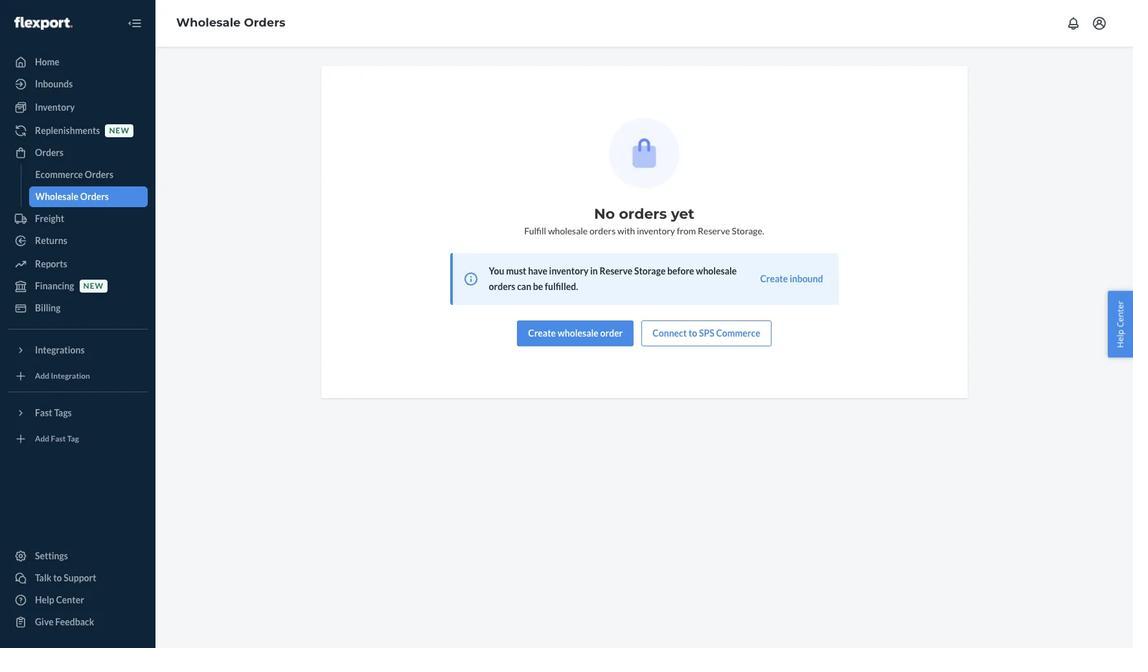 Task type: locate. For each thing, give the bounding box(es) containing it.
wholesale orders link
[[176, 16, 286, 30], [29, 187, 148, 207]]

orders link
[[8, 143, 148, 163]]

add integration
[[35, 372, 90, 381]]

1 vertical spatial add
[[35, 435, 49, 444]]

wholesale
[[548, 226, 588, 237], [697, 266, 737, 277], [558, 328, 599, 339]]

create left "inbound"
[[761, 274, 789, 285]]

2 horizontal spatial orders
[[619, 206, 667, 223]]

inventory
[[637, 226, 676, 237], [550, 266, 589, 277]]

1 add from the top
[[35, 372, 49, 381]]

new down reports link
[[83, 282, 104, 291]]

in
[[591, 266, 598, 277]]

1 vertical spatial wholesale
[[697, 266, 737, 277]]

1 horizontal spatial create
[[761, 274, 789, 285]]

give feedback button
[[8, 613, 148, 633]]

1 vertical spatial help center
[[35, 595, 84, 606]]

new for replenishments
[[109, 126, 130, 136]]

integrations
[[35, 345, 85, 356]]

0 vertical spatial fast
[[35, 408, 52, 419]]

create down "be"
[[529, 328, 556, 339]]

0 horizontal spatial wholesale orders link
[[29, 187, 148, 207]]

new up orders link
[[109, 126, 130, 136]]

1 vertical spatial wholesale
[[35, 191, 78, 202]]

0 horizontal spatial new
[[83, 282, 104, 291]]

1 horizontal spatial to
[[689, 328, 698, 339]]

0 horizontal spatial center
[[56, 595, 84, 606]]

ecommerce orders
[[35, 169, 113, 180]]

1 vertical spatial to
[[53, 573, 62, 584]]

0 vertical spatial reserve
[[698, 226, 731, 237]]

0 vertical spatial help center
[[1115, 301, 1127, 348]]

0 vertical spatial help
[[1115, 330, 1127, 348]]

1 horizontal spatial wholesale orders link
[[176, 16, 286, 30]]

1 horizontal spatial wholesale orders
[[176, 16, 286, 30]]

reserve
[[698, 226, 731, 237], [600, 266, 633, 277]]

0 horizontal spatial orders
[[489, 281, 516, 292]]

create
[[761, 274, 789, 285], [529, 328, 556, 339]]

center
[[1115, 301, 1127, 328], [56, 595, 84, 606]]

inventory right with on the right top
[[637, 226, 676, 237]]

fulfill
[[525, 226, 547, 237]]

to right talk
[[53, 573, 62, 584]]

inbounds
[[35, 78, 73, 89]]

orders
[[619, 206, 667, 223], [590, 226, 616, 237], [489, 281, 516, 292]]

talk to support
[[35, 573, 96, 584]]

orders up with on the right top
[[619, 206, 667, 223]]

0 horizontal spatial to
[[53, 573, 62, 584]]

1 horizontal spatial inventory
[[637, 226, 676, 237]]

1 vertical spatial inventory
[[550, 266, 589, 277]]

help center inside 'link'
[[35, 595, 84, 606]]

0 vertical spatial wholesale orders
[[176, 16, 286, 30]]

help
[[1115, 330, 1127, 348], [35, 595, 54, 606]]

tags
[[54, 408, 72, 419]]

0 vertical spatial wholesale
[[176, 16, 241, 30]]

add down fast tags at the left bottom of the page
[[35, 435, 49, 444]]

tag
[[67, 435, 79, 444]]

orders inside orders link
[[35, 147, 64, 158]]

1 vertical spatial fast
[[51, 435, 66, 444]]

add left integration
[[35, 372, 49, 381]]

1 vertical spatial create
[[529, 328, 556, 339]]

to left sps
[[689, 328, 698, 339]]

inventory
[[35, 102, 75, 113]]

wholesale right 'fulfill'
[[548, 226, 588, 237]]

orders
[[244, 16, 286, 30], [35, 147, 64, 158], [85, 169, 113, 180], [80, 191, 109, 202]]

support
[[64, 573, 96, 584]]

0 vertical spatial inventory
[[637, 226, 676, 237]]

0 vertical spatial center
[[1115, 301, 1127, 328]]

inventory inside "you must have inventory in reserve storage before wholesale orders can be fulfilled."
[[550, 266, 589, 277]]

orders down "you"
[[489, 281, 516, 292]]

wholesale inside button
[[558, 328, 599, 339]]

inventory up fulfilled.
[[550, 266, 589, 277]]

with
[[618, 226, 636, 237]]

0 vertical spatial create
[[761, 274, 789, 285]]

2 add from the top
[[35, 435, 49, 444]]

help center
[[1115, 301, 1127, 348], [35, 595, 84, 606]]

order
[[601, 328, 623, 339]]

empty list image
[[609, 118, 680, 189]]

fast tags
[[35, 408, 72, 419]]

yet
[[671, 206, 695, 223]]

1 vertical spatial reserve
[[600, 266, 633, 277]]

storage.
[[732, 226, 765, 237]]

center inside 'link'
[[56, 595, 84, 606]]

1 horizontal spatial wholesale
[[176, 16, 241, 30]]

add inside "link"
[[35, 435, 49, 444]]

0 horizontal spatial create
[[529, 328, 556, 339]]

wholesale left order
[[558, 328, 599, 339]]

to
[[689, 328, 698, 339], [53, 573, 62, 584]]

1 horizontal spatial new
[[109, 126, 130, 136]]

1 horizontal spatial center
[[1115, 301, 1127, 328]]

0 vertical spatial wholesale
[[548, 226, 588, 237]]

wholesale right before
[[697, 266, 737, 277]]

fast
[[35, 408, 52, 419], [51, 435, 66, 444]]

integrations button
[[8, 340, 148, 361]]

give feedback
[[35, 617, 94, 628]]

be
[[533, 281, 544, 292]]

ecommerce orders link
[[29, 165, 148, 185]]

1 vertical spatial wholesale orders link
[[29, 187, 148, 207]]

add for add integration
[[35, 372, 49, 381]]

integration
[[51, 372, 90, 381]]

fast left the tag
[[51, 435, 66, 444]]

1 horizontal spatial help
[[1115, 330, 1127, 348]]

1 vertical spatial new
[[83, 282, 104, 291]]

fast tags button
[[8, 403, 148, 424]]

reserve inside "you must have inventory in reserve storage before wholesale orders can be fulfilled."
[[600, 266, 633, 277]]

0 horizontal spatial wholesale orders
[[35, 191, 109, 202]]

help inside help center 'link'
[[35, 595, 54, 606]]

connect to sps commerce link
[[642, 321, 772, 347]]

to for sps
[[689, 328, 698, 339]]

connect to sps commerce
[[653, 328, 761, 339]]

give
[[35, 617, 54, 628]]

add
[[35, 372, 49, 381], [35, 435, 49, 444]]

0 horizontal spatial help center
[[35, 595, 84, 606]]

no orders yet fulfill wholesale orders with inventory from reserve storage.
[[525, 206, 765, 237]]

2 vertical spatial wholesale
[[558, 328, 599, 339]]

fulfilled.
[[545, 281, 579, 292]]

orders down no
[[590, 226, 616, 237]]

0 horizontal spatial inventory
[[550, 266, 589, 277]]

fast left tags
[[35, 408, 52, 419]]

1 horizontal spatial orders
[[590, 226, 616, 237]]

1 horizontal spatial reserve
[[698, 226, 731, 237]]

create wholesale order button
[[518, 321, 634, 347]]

1 horizontal spatial help center
[[1115, 301, 1127, 348]]

1 vertical spatial help
[[35, 595, 54, 606]]

2 vertical spatial orders
[[489, 281, 516, 292]]

0 horizontal spatial help
[[35, 595, 54, 606]]

1 vertical spatial center
[[56, 595, 84, 606]]

connect to sps commerce button
[[642, 321, 772, 347]]

replenishments
[[35, 125, 100, 136]]

reserve right from
[[698, 226, 731, 237]]

new
[[109, 126, 130, 136], [83, 282, 104, 291]]

1 vertical spatial orders
[[590, 226, 616, 237]]

reserve right in
[[600, 266, 633, 277]]

0 vertical spatial add
[[35, 372, 49, 381]]

1 vertical spatial wholesale orders
[[35, 191, 109, 202]]

0 horizontal spatial reserve
[[600, 266, 633, 277]]

0 vertical spatial new
[[109, 126, 130, 136]]

0 vertical spatial orders
[[619, 206, 667, 223]]

must
[[506, 266, 527, 277]]

0 vertical spatial to
[[689, 328, 698, 339]]

inbound
[[790, 274, 824, 285]]

talk
[[35, 573, 52, 584]]

wholesale
[[176, 16, 241, 30], [35, 191, 78, 202]]

wholesale orders
[[176, 16, 286, 30], [35, 191, 109, 202]]



Task type: vqa. For each thing, say whether or not it's contained in the screenshot.
the topmost the to
yes



Task type: describe. For each thing, give the bounding box(es) containing it.
have
[[528, 266, 548, 277]]

to for support
[[53, 573, 62, 584]]

help inside "help center" "button"
[[1115, 330, 1127, 348]]

center inside "button"
[[1115, 301, 1127, 328]]

close navigation image
[[127, 16, 143, 31]]

inventory inside no orders yet fulfill wholesale orders with inventory from reserve storage.
[[637, 226, 676, 237]]

new for financing
[[83, 282, 104, 291]]

freight link
[[8, 209, 148, 230]]

help center inside "button"
[[1115, 301, 1127, 348]]

freight
[[35, 213, 64, 224]]

sps
[[700, 328, 715, 339]]

0 vertical spatial wholesale orders link
[[176, 16, 286, 30]]

create wholesale order
[[529, 328, 623, 339]]

billing link
[[8, 298, 148, 319]]

home
[[35, 56, 60, 67]]

ecommerce
[[35, 169, 83, 180]]

wholesale inside "you must have inventory in reserve storage before wholesale orders can be fulfilled."
[[697, 266, 737, 277]]

fast inside fast tags dropdown button
[[35, 408, 52, 419]]

reports link
[[8, 254, 148, 275]]

orders inside "you must have inventory in reserve storage before wholesale orders can be fulfilled."
[[489, 281, 516, 292]]

storage
[[635, 266, 666, 277]]

you must have inventory in reserve storage before wholesale orders can be fulfilled.
[[489, 266, 737, 292]]

settings
[[35, 551, 68, 562]]

help center link
[[8, 591, 148, 611]]

orders inside ecommerce orders link
[[85, 169, 113, 180]]

settings link
[[8, 547, 148, 567]]

create inbound button
[[761, 273, 824, 286]]

create inbound
[[761, 274, 824, 285]]

add for add fast tag
[[35, 435, 49, 444]]

reserve inside no orders yet fulfill wholesale orders with inventory from reserve storage.
[[698, 226, 731, 237]]

inbounds link
[[8, 74, 148, 95]]

help center button
[[1109, 291, 1134, 358]]

create for create inbound
[[761, 274, 789, 285]]

flexport logo image
[[14, 17, 72, 30]]

financing
[[35, 281, 74, 292]]

add fast tag link
[[8, 429, 148, 450]]

home link
[[8, 52, 148, 73]]

returns link
[[8, 231, 148, 252]]

open notifications image
[[1067, 16, 1082, 31]]

from
[[677, 226, 697, 237]]

inventory link
[[8, 97, 148, 118]]

can
[[517, 281, 532, 292]]

talk to support button
[[8, 569, 148, 589]]

0 horizontal spatial wholesale
[[35, 191, 78, 202]]

add fast tag
[[35, 435, 79, 444]]

returns
[[35, 235, 67, 246]]

reports
[[35, 259, 67, 270]]

add integration link
[[8, 366, 148, 387]]

connect
[[653, 328, 687, 339]]

you
[[489, 266, 505, 277]]

feedback
[[55, 617, 94, 628]]

create wholesale order link
[[518, 321, 634, 347]]

commerce
[[717, 328, 761, 339]]

before
[[668, 266, 695, 277]]

no
[[595, 206, 615, 223]]

create for create wholesale order
[[529, 328, 556, 339]]

wholesale inside no orders yet fulfill wholesale orders with inventory from reserve storage.
[[548, 226, 588, 237]]

open account menu image
[[1092, 16, 1108, 31]]

billing
[[35, 303, 61, 314]]

fast inside add fast tag "link"
[[51, 435, 66, 444]]



